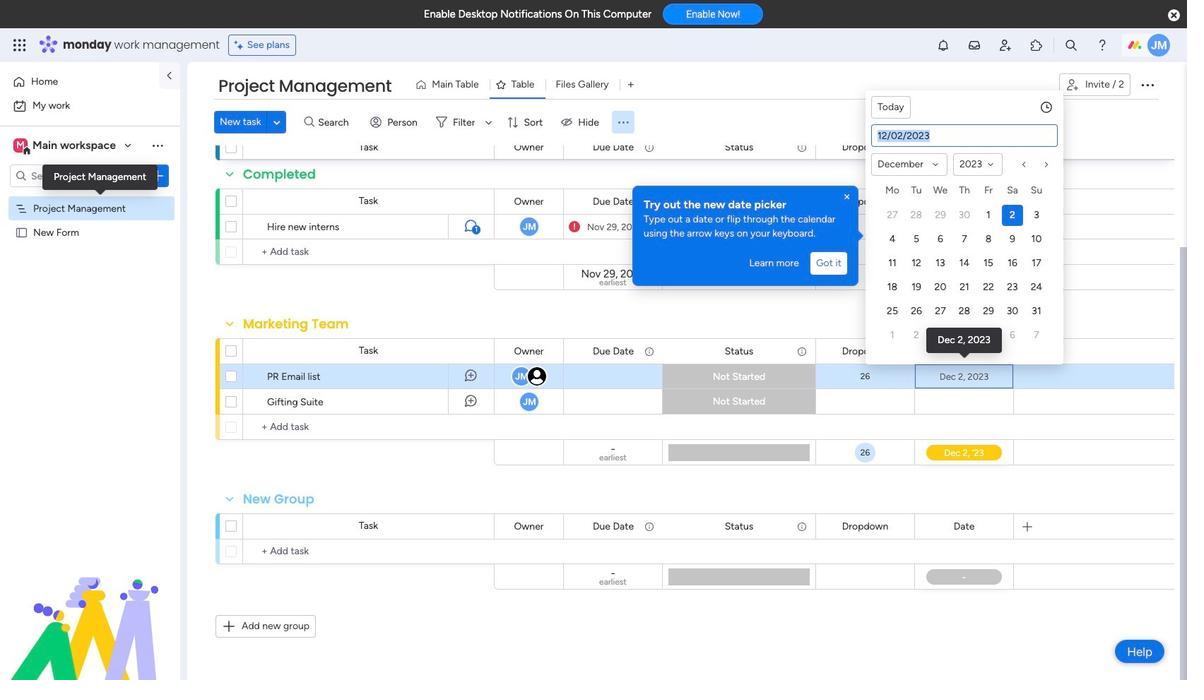 Task type: vqa. For each thing, say whether or not it's contained in the screenshot.
Check Circle image
no



Task type: locate. For each thing, give the bounding box(es) containing it.
None field
[[215, 74, 395, 98], [240, 112, 283, 130], [511, 140, 547, 155], [589, 140, 637, 155], [721, 140, 757, 155], [839, 140, 892, 155], [950, 140, 978, 155], [240, 165, 319, 184], [511, 194, 547, 210], [589, 194, 637, 210], [721, 194, 757, 210], [839, 194, 892, 210], [950, 194, 978, 210], [240, 315, 352, 334], [511, 344, 547, 359], [589, 344, 637, 359], [721, 344, 757, 359], [839, 344, 892, 359], [950, 344, 978, 359], [240, 490, 318, 509], [511, 519, 547, 535], [589, 519, 637, 535], [721, 519, 757, 535], [839, 519, 892, 535], [950, 519, 978, 535], [215, 74, 395, 98], [240, 112, 283, 130], [511, 140, 547, 155], [589, 140, 637, 155], [721, 140, 757, 155], [839, 140, 892, 155], [950, 140, 978, 155], [240, 165, 319, 184], [511, 194, 547, 210], [589, 194, 637, 210], [721, 194, 757, 210], [839, 194, 892, 210], [950, 194, 978, 210], [240, 315, 352, 334], [511, 344, 547, 359], [589, 344, 637, 359], [721, 344, 757, 359], [839, 344, 892, 359], [950, 344, 978, 359], [240, 490, 318, 509], [511, 519, 547, 535], [589, 519, 637, 535], [721, 519, 757, 535], [839, 519, 892, 535], [950, 519, 978, 535]]

menu image
[[616, 115, 630, 129]]

grid
[[880, 182, 1049, 348]]

heading
[[644, 197, 847, 213]]

0 vertical spatial + add task text field
[[250, 244, 488, 261]]

friday element
[[977, 182, 1001, 204]]

saturday element
[[1001, 182, 1025, 204]]

lottie animation element
[[0, 538, 180, 680]]

Search in workspace field
[[30, 168, 118, 184]]

jeremy miller image
[[1148, 34, 1170, 57]]

Search field
[[315, 112, 357, 132]]

help image
[[1095, 38, 1109, 52]]

add time image
[[1039, 100, 1054, 114]]

2 vertical spatial option
[[0, 195, 180, 198]]

dapulse close image
[[1168, 8, 1180, 23]]

add view image
[[628, 79, 634, 90]]

search everything image
[[1064, 38, 1078, 52]]

sunday element
[[1025, 182, 1049, 204]]

invite members image
[[998, 38, 1013, 52]]

public board image
[[15, 225, 28, 239]]

column information image
[[644, 142, 655, 153], [796, 142, 808, 153], [644, 346, 655, 357], [796, 346, 808, 357], [644, 521, 655, 532], [796, 521, 808, 532]]

option
[[8, 71, 151, 93], [8, 95, 172, 117], [0, 195, 180, 198]]

v2 search image
[[304, 114, 315, 130]]

list box
[[0, 193, 180, 435]]

+ Add task text field
[[250, 244, 488, 261], [250, 419, 488, 436]]

column information image
[[644, 196, 655, 207]]

options image
[[151, 169, 165, 183], [196, 359, 208, 394], [196, 384, 208, 419]]

row group
[[880, 204, 1049, 348]]

next image
[[1041, 159, 1052, 170]]

select product image
[[13, 38, 27, 52]]

1 vertical spatial + add task text field
[[250, 419, 488, 436]]



Task type: describe. For each thing, give the bounding box(es) containing it.
workspace image
[[13, 138, 28, 153]]

lottie animation image
[[0, 538, 180, 680]]

1 vertical spatial option
[[8, 95, 172, 117]]

options image
[[1139, 76, 1156, 93]]

Date field
[[872, 125, 1057, 146]]

arrow down image
[[480, 114, 497, 131]]

previous image
[[1018, 159, 1030, 170]]

tuesday element
[[904, 182, 929, 204]]

notifications image
[[936, 38, 950, 52]]

monday element
[[880, 182, 904, 204]]

thursday element
[[953, 182, 977, 204]]

wednesday element
[[929, 182, 953, 204]]

close image
[[842, 191, 853, 203]]

v2 overdue deadline image
[[569, 220, 580, 234]]

workspace selection element
[[13, 137, 118, 155]]

monday marketplace image
[[1030, 38, 1044, 52]]

angle down image
[[274, 117, 280, 128]]

workspace options image
[[151, 138, 165, 152]]

update feed image
[[967, 38, 981, 52]]

see plans image
[[234, 37, 247, 53]]

+ Add task text field
[[250, 543, 488, 560]]

2 + add task text field from the top
[[250, 419, 488, 436]]

december image
[[930, 159, 941, 170]]

0 vertical spatial option
[[8, 71, 151, 93]]

1 + add task text field from the top
[[250, 244, 488, 261]]

2023 image
[[985, 159, 996, 170]]



